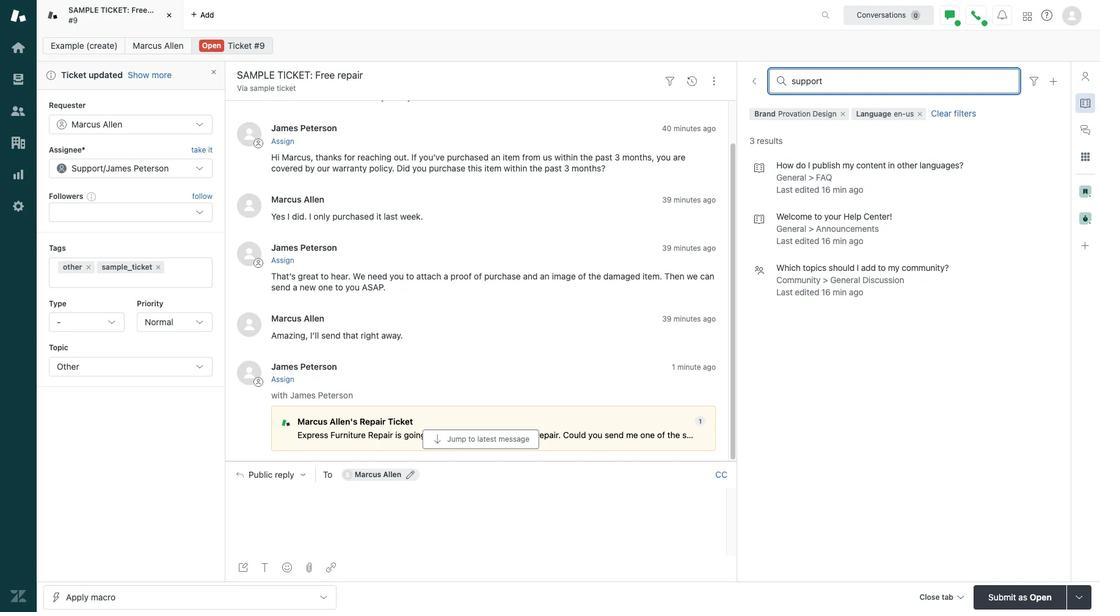 Task type: vqa. For each thing, say whether or not it's contained in the screenshot.


Task type: locate. For each thing, give the bounding box(es) containing it.
james right support
[[106, 163, 131, 174]]

allen down close icon at the top of the page
[[164, 40, 184, 51]]

assign button for hi
[[271, 136, 294, 147]]

ticket
[[277, 84, 296, 93]]

info on adding followers image
[[87, 192, 97, 202]]

1 horizontal spatial new
[[406, 81, 422, 91]]

1 horizontal spatial past
[[596, 152, 613, 162]]

warranty left on
[[351, 92, 386, 102]]

‭welcome
[[777, 212, 813, 222]]

1 vertical spatial it
[[377, 211, 382, 222]]

for right forms
[[754, 431, 765, 441]]

filter image
[[665, 76, 675, 86]]

customers image
[[10, 103, 26, 119]]

your
[[825, 212, 842, 222]]

2 last from the top
[[777, 236, 793, 246]]

alert
[[37, 62, 225, 90]]

0 vertical spatial marcus allen link
[[125, 37, 192, 54]]

marcus allen link up did.
[[271, 194, 325, 205]]

allen left the "edit user" icon
[[383, 470, 401, 480]]

you right the do
[[626, 81, 640, 91]]

send right i'll at the bottom
[[321, 331, 341, 341]]

3 min from the top
[[833, 287, 847, 298]]

conversations button
[[844, 5, 934, 25]]

public
[[249, 470, 273, 480]]

take it
[[191, 145, 213, 154]]

0 vertical spatial >
[[809, 173, 814, 183]]

> left the ‭faq‬
[[809, 173, 814, 183]]

3 39 minutes ago from the top
[[663, 315, 716, 324]]

in left it.
[[593, 81, 600, 91]]

physical
[[843, 431, 874, 441]]

0 vertical spatial add
[[200, 10, 214, 19]]

1 horizontal spatial in
[[889, 160, 895, 171]]

ticket for ticket #9
[[228, 40, 252, 51]]

languages?‬
[[920, 160, 964, 171]]

i'm
[[803, 431, 815, 441]]

forms
[[729, 431, 752, 441]]

1 vertical spatial min
[[833, 236, 847, 246]]

reply
[[275, 470, 294, 480]]

minutes for amazing, i'll send that right away.
[[674, 315, 701, 324]]

us inside hi marcus, thanks for reaching out. if you've purchased an item from us within the past 3 months, you are covered by our warranty policy. did you purchase this item within the past 3 months?
[[543, 152, 552, 162]]

16 inside ‭which topics should i add to my community?‬ community > general discussion last edited 16 min ago
[[822, 287, 831, 298]]

0 horizontal spatial 3
[[564, 163, 570, 173]]

1 vertical spatial edited
[[795, 236, 820, 246]]

-
[[57, 317, 61, 328]]

1 edited from the top
[[795, 185, 820, 195]]

2 james peterson link from the top
[[271, 242, 337, 253]]

in
[[593, 81, 600, 91], [889, 160, 895, 171], [905, 431, 912, 441]]

allen up 'only'
[[304, 194, 325, 205]]

0 horizontal spatial one
[[318, 282, 333, 293]]

ticket inside marcus allen's repair ticket express furniture repair is going to be handling his armchair repair. could you send me one of the submission forms for a repair? i'm out of physical copies in the office
[[388, 418, 413, 427]]

james right with
[[290, 391, 316, 401]]

0 horizontal spatial other
[[63, 263, 82, 272]]

3 assign button from the top
[[271, 375, 294, 386]]

0 vertical spatial ticket
[[228, 40, 252, 51]]

1 james peterson link from the top
[[271, 123, 337, 133]]

it right take on the left top
[[208, 145, 213, 154]]

edited inside "‭how do i publish my content in other languages?‬ ‭general‬ > ‭faq‬ last edited 16 min ago"
[[795, 185, 820, 195]]

tabs tab list
[[37, 0, 809, 31]]

zendesk image
[[10, 589, 26, 605]]

one right me at right bottom
[[641, 431, 655, 441]]

to inside ‭welcome to your help center!‬ ‭general‬ > ‭announcements‬ last edited 16 min ago
[[815, 212, 822, 222]]

> inside "‭how do i publish my content in other languages?‬ ‭general‬ > ‭faq‬ last edited 16 min ago"
[[809, 173, 814, 183]]

repair.
[[537, 431, 561, 441]]

1 vertical spatial is
[[395, 431, 402, 441]]

39 minutes ago text field
[[663, 195, 716, 205], [663, 244, 716, 253]]

1 last from the top
[[777, 185, 793, 195]]

2 vertical spatial min
[[833, 287, 847, 298]]

0 horizontal spatial purchased
[[333, 211, 374, 222]]

None field
[[792, 76, 1012, 87]]

39 minutes ago text field up 'we'
[[663, 244, 716, 253]]

ago inside ‭welcome to your help center!‬ ‭general‬ > ‭announcements‬ last edited 16 min ago
[[849, 236, 864, 246]]

other
[[57, 362, 79, 372]]

1 horizontal spatial is
[[395, 431, 402, 441]]

submission
[[683, 431, 727, 441]]

allen's
[[330, 418, 358, 427]]

1 vertical spatial 39
[[663, 244, 672, 253]]

do
[[796, 160, 806, 171]]

i inside ‭which topics should i add to my community?‬ community > general discussion last edited 16 min ago
[[857, 263, 859, 273]]

edited inside ‭welcome to your help center!‬ ‭general‬ > ‭announcements‬ last edited 16 min ago
[[795, 236, 820, 246]]

jump to latest message button
[[423, 430, 539, 450]]

1 horizontal spatial us
[[906, 110, 914, 119]]

1 16 from the top
[[822, 185, 831, 195]]

updated
[[89, 70, 123, 80]]

2 vertical spatial 39 minutes ago
[[663, 315, 716, 324]]

remove image right en-
[[917, 111, 924, 118]]

purchased
[[447, 152, 489, 162], [333, 211, 374, 222]]

0 horizontal spatial armchair
[[424, 81, 459, 91]]

1 39 minutes ago from the top
[[663, 195, 716, 205]]

minutes
[[674, 124, 701, 133], [674, 195, 701, 205], [674, 244, 701, 253], [674, 315, 701, 324]]

i inside "‭how do i publish my content in other languages?‬ ‭general‬ > ‭faq‬ last edited 16 min ago"
[[808, 160, 811, 171]]

close ticket collision notification image
[[210, 68, 218, 75]]

i right the do
[[808, 160, 811, 171]]

2 39 from the top
[[663, 244, 672, 253]]

minutes down 'we'
[[674, 315, 701, 324]]

marcus,
[[282, 152, 313, 162]]

marcus allen's repair ticket express furniture repair is going to be handling his armchair repair. could you send me one of the submission forms for a repair? i'm out of physical copies in the office
[[298, 418, 951, 441]]

past left months?
[[545, 163, 562, 173]]

1 39 minutes ago text field from the top
[[663, 195, 716, 205]]

1 vertical spatial 1
[[699, 418, 702, 425]]

handling
[[451, 431, 484, 441]]

bookmarks image
[[1080, 186, 1092, 198]]

2 assign from the top
[[271, 256, 294, 265]]

0 vertical spatial is
[[313, 92, 319, 102]]

39 minutes ago up 'we'
[[663, 244, 716, 253]]

‭general‬ down ‭welcome
[[777, 224, 807, 234]]

1 for 1
[[699, 418, 702, 425]]

james peterson link up great
[[271, 242, 337, 253]]

item left 'from'
[[503, 152, 520, 162]]

1 horizontal spatial purchased
[[447, 152, 489, 162]]

1 minutes from the top
[[674, 124, 701, 133]]

1 horizontal spatial other
[[897, 160, 918, 171]]

last inside ‭which topics should i add to my community?‬ community > general discussion last edited 16 min ago
[[777, 287, 793, 298]]

#9 up 'sample'
[[254, 40, 265, 51]]

1 vertical spatial purchase
[[484, 271, 521, 282]]

requester element
[[49, 115, 213, 134]]

peterson
[[300, 123, 337, 133], [134, 163, 169, 174], [300, 242, 337, 253], [300, 362, 337, 372], [318, 391, 353, 401]]

ticket actions image
[[709, 76, 719, 86]]

last inside "‭how do i publish my content in other languages?‬ ‭general‬ > ‭faq‬ last edited 16 min ago"
[[777, 185, 793, 195]]

1 horizontal spatial an
[[540, 271, 550, 282]]

0 vertical spatial item
[[503, 152, 520, 162]]

open
[[202, 41, 221, 50], [1030, 592, 1052, 603]]

16 inside "‭how do i publish my content in other languages?‬ ‭general‬ > ‭faq‬ last edited 16 min ago"
[[822, 185, 831, 195]]

it inside conversationlabel log
[[377, 211, 382, 222]]

add button
[[183, 0, 222, 30]]

remove image
[[839, 111, 847, 118], [155, 264, 162, 271]]

ticket for ticket updated show more
[[61, 70, 86, 80]]

0 vertical spatial in
[[593, 81, 600, 91]]

0 horizontal spatial an
[[491, 152, 501, 162]]

to inside marcus allen's repair ticket express furniture repair is going to be handling his armchair repair. could you send me one of the submission forms for a repair? i'm out of physical copies in the office
[[428, 431, 436, 441]]

peterson right /
[[134, 163, 169, 174]]

39 minutes ago down 'we'
[[663, 315, 716, 324]]

1 vertical spatial item
[[485, 163, 502, 173]]

other down tags
[[63, 263, 82, 272]]

2 ‭general‬ from the top
[[777, 224, 807, 234]]

0 vertical spatial other
[[897, 160, 918, 171]]

it left last at the top of the page
[[377, 211, 382, 222]]

0 horizontal spatial add
[[200, 10, 214, 19]]

assign for hi
[[271, 137, 294, 146]]

marcus allen
[[133, 40, 184, 51], [72, 119, 122, 129], [271, 194, 325, 205], [271, 313, 325, 324], [355, 470, 401, 480]]

0 vertical spatial remove image
[[839, 111, 847, 118]]

topic
[[49, 344, 68, 353]]

ago inside "‭how do i publish my content in other languages?‬ ‭general‬ > ‭faq‬ last edited 16 min ago"
[[849, 185, 864, 195]]

2 assign button from the top
[[271, 255, 294, 266]]

edited down community
[[795, 287, 820, 298]]

ticket inside secondary element
[[228, 40, 252, 51]]

2 horizontal spatial ticket
[[388, 418, 413, 427]]

3 minutes from the top
[[674, 244, 701, 253]]

my right publish
[[843, 160, 855, 171]]

a right offer
[[663, 81, 668, 91]]

an inside hi marcus, thanks for reaching out. if you've purchased an item from us within the past 3 months, you are covered by our warranty policy. did you purchase this item within the past 3 months?
[[491, 152, 501, 162]]

add up "discussion"
[[862, 263, 876, 273]]

min for publish
[[833, 185, 847, 195]]

a down that's
[[293, 282, 298, 293]]

1 vertical spatial remove image
[[85, 264, 92, 271]]

the
[[488, 81, 503, 91]]

marcus allen link for amazing,
[[271, 313, 325, 324]]

> down the topics
[[823, 275, 828, 286]]

2 16 from the top
[[822, 236, 831, 246]]

1 vertical spatial send
[[321, 331, 341, 341]]

remove image right "design"
[[839, 111, 847, 118]]

2 vertical spatial assign
[[271, 375, 294, 385]]

1 vertical spatial 3
[[615, 152, 620, 162]]

example
[[51, 40, 84, 51]]

purchased up this
[[447, 152, 489, 162]]

assign button up with
[[271, 375, 294, 386]]

tab
[[37, 0, 183, 31]]

1 vertical spatial open
[[1030, 592, 1052, 603]]

2 vertical spatial james peterson link
[[271, 362, 337, 372]]

ticket #9
[[228, 40, 265, 51]]

james up with
[[271, 362, 298, 372]]

1 min from the top
[[833, 185, 847, 195]]

0 vertical spatial 39 minutes ago text field
[[663, 195, 716, 205]]

0 horizontal spatial item
[[485, 163, 502, 173]]

assign for that's
[[271, 256, 294, 265]]

marcus up show more "button"
[[133, 40, 162, 51]]

assign button for that's
[[271, 255, 294, 266]]

send left me at right bottom
[[605, 431, 624, 441]]

0 vertical spatial new
[[406, 81, 422, 91]]

repair right free
[[149, 6, 171, 15]]

peterson inside assignee* element
[[134, 163, 169, 174]]

assign up that's
[[271, 256, 294, 265]]

min inside ‭which topics should i add to my community?‬ community > general discussion last edited 16 min ago
[[833, 287, 847, 298]]

0 vertical spatial armchair
[[424, 81, 459, 91]]

5 avatar image from the top
[[237, 361, 262, 386]]

my inside "‭how do i publish my content in other languages?‬ ‭general‬ > ‭faq‬ last edited 16 min ago"
[[843, 160, 855, 171]]

marcus allen link up more
[[125, 37, 192, 54]]

1 horizontal spatial item
[[503, 152, 520, 162]]

3 left months?
[[564, 163, 570, 173]]

back image
[[750, 76, 760, 86]]

out
[[817, 431, 830, 441]]

you've
[[419, 152, 445, 162]]

me
[[626, 431, 638, 441]]

james peterson assign for marcus,
[[271, 123, 337, 146]]

0 vertical spatial 16
[[822, 185, 831, 195]]

2 horizontal spatial send
[[605, 431, 624, 441]]

1 vertical spatial last
[[777, 236, 793, 246]]

40
[[663, 124, 672, 133]]

ago inside ‭which topics should i add to my community?‬ community > general discussion last edited 16 min ago
[[849, 287, 864, 298]]

1 james peterson assign from the top
[[271, 123, 337, 146]]

new inside that's great to hear. we need you to attach a proof of purchase and an image of the damaged item. then we can send a new one to you asap.
[[300, 282, 316, 293]]

secondary element
[[37, 34, 1101, 58]]

1 horizontal spatial remove image
[[839, 111, 847, 118]]

to left your on the right of page
[[815, 212, 822, 222]]

add inside dropdown button
[[200, 10, 214, 19]]

past up months?
[[596, 152, 613, 162]]

for right thanks
[[344, 152, 355, 162]]

views image
[[10, 72, 26, 87]]

1 vertical spatial 39 minutes ago
[[663, 244, 716, 253]]

close tab
[[920, 593, 954, 602]]

one down the 'hear.'
[[318, 282, 333, 293]]

2 39 minutes ago from the top
[[663, 244, 716, 253]]

this
[[468, 163, 482, 173]]

1 vertical spatial warranty
[[333, 163, 367, 173]]

39 minutes ago
[[663, 195, 716, 205], [663, 244, 716, 253], [663, 315, 716, 324]]

0 horizontal spatial past
[[545, 163, 562, 173]]

2 vertical spatial ticket
[[388, 418, 413, 427]]

new inside g'day. my cat shredded my brand new armchair today. the leather now has holes in it. do you offer a repair service or is there a warranty on my chair?
[[406, 81, 422, 91]]

james
[[271, 123, 298, 133], [106, 163, 131, 174], [271, 242, 298, 253], [271, 362, 298, 372], [290, 391, 316, 401]]

remove image
[[917, 111, 924, 118], [85, 264, 92, 271]]

0 horizontal spatial open
[[202, 41, 221, 50]]

today.
[[461, 81, 485, 91]]

0 vertical spatial #9
[[68, 16, 78, 25]]

1 assign from the top
[[271, 137, 294, 146]]

other
[[897, 160, 918, 171], [63, 263, 82, 272]]

hide composer image
[[476, 457, 486, 467]]

reporting image
[[10, 167, 26, 183]]

james peterson link
[[271, 123, 337, 133], [271, 242, 337, 253], [271, 362, 337, 372]]

provation
[[779, 110, 811, 119]]

within down 'from'
[[504, 163, 528, 173]]

there
[[321, 92, 342, 102]]

1 horizontal spatial send
[[321, 331, 341, 341]]

months,
[[623, 152, 655, 162]]

can
[[701, 271, 715, 282]]

item right this
[[485, 163, 502, 173]]

Subject field
[[235, 68, 657, 83]]

1 vertical spatial remove image
[[155, 264, 162, 271]]

purchase down you've
[[429, 163, 466, 173]]

3 last from the top
[[777, 287, 793, 298]]

edited down the ‭faq‬
[[795, 185, 820, 195]]

0 vertical spatial 39 minutes ago
[[663, 195, 716, 205]]

to down the 'hear.'
[[335, 282, 343, 293]]

is
[[313, 92, 319, 102], [395, 431, 402, 441]]

39 minutes ago for week.
[[663, 195, 716, 205]]

last for ‭how do i publish my content in other languages?‬ ‭general‬ > ‭faq‬ last edited 16 min ago
[[777, 185, 793, 195]]

0 vertical spatial purchased
[[447, 152, 489, 162]]

2 vertical spatial send
[[605, 431, 624, 441]]

clear
[[931, 108, 952, 119]]

a left 'proof'
[[444, 271, 448, 282]]

1 vertical spatial purchased
[[333, 211, 374, 222]]

remove image right sample_ticket
[[155, 264, 162, 271]]

>
[[809, 173, 814, 183], [809, 224, 814, 234], [823, 275, 828, 286]]

repair up the furniture
[[360, 418, 386, 427]]

2 39 minutes ago text field from the top
[[663, 244, 716, 253]]

close tab button
[[914, 586, 969, 612]]

16 for i
[[822, 185, 831, 195]]

be
[[438, 431, 448, 441]]

my
[[367, 81, 378, 91], [400, 92, 412, 102], [843, 160, 855, 171], [888, 263, 900, 273]]

asap.
[[362, 282, 386, 293]]

0 vertical spatial assign
[[271, 137, 294, 146]]

0 vertical spatial remove image
[[917, 111, 924, 118]]

‭general‬ inside "‭how do i publish my content in other languages?‬ ‭general‬ > ‭faq‬ last edited 16 min ago"
[[777, 173, 807, 183]]

0 vertical spatial edited
[[795, 185, 820, 195]]

send down that's
[[271, 282, 291, 293]]

0 vertical spatial assign button
[[271, 136, 294, 147]]

40 minutes ago
[[663, 124, 716, 133]]

get started image
[[10, 40, 26, 56]]

0 horizontal spatial remove image
[[85, 264, 92, 271]]

min inside ‭welcome to your help center!‬ ‭general‬ > ‭announcements‬ last edited 16 min ago
[[833, 236, 847, 246]]

2 vertical spatial >
[[823, 275, 828, 286]]

marcus allen inside secondary element
[[133, 40, 184, 51]]

1 vertical spatial repair
[[670, 81, 693, 91]]

amazing,
[[271, 331, 308, 341]]

1 vertical spatial james peterson assign
[[271, 242, 337, 265]]

1 vertical spatial in
[[889, 160, 895, 171]]

add attachment image
[[304, 563, 314, 573]]

39 minutes ago text field
[[663, 315, 716, 324]]

office
[[929, 431, 951, 441]]

1 avatar image from the top
[[237, 122, 262, 147]]

for
[[344, 152, 355, 162], [754, 431, 765, 441]]

1 vertical spatial #9
[[254, 40, 265, 51]]

min inside "‭how do i publish my content in other languages?‬ ‭general‬ > ‭faq‬ last edited 16 min ago"
[[833, 185, 847, 195]]

james peterson assign up with james peterson
[[271, 362, 337, 385]]

cc button
[[716, 470, 728, 481]]

edited inside ‭which topics should i add to my community?‬ community > general discussion last edited 16 min ago
[[795, 287, 820, 298]]

0 horizontal spatial within
[[504, 163, 528, 173]]

last for ‭which topics should i add to my community?‬ community > general discussion last edited 16 min ago
[[777, 287, 793, 298]]

marcus inside marcus allen's repair ticket express furniture repair is going to be handling his armchair repair. could you send me one of the submission forms for a repair? i'm out of physical copies in the office
[[298, 418, 328, 427]]

0 horizontal spatial in
[[593, 81, 600, 91]]

create or request article image
[[1049, 76, 1059, 86]]

in inside g'day. my cat shredded my brand new armchair today. the leather now has holes in it. do you offer a repair service or is there a warranty on my chair?
[[593, 81, 600, 91]]

‭general‬ down ‭how
[[777, 173, 807, 183]]

allen
[[164, 40, 184, 51], [103, 119, 122, 129], [304, 194, 325, 205], [304, 313, 325, 324], [383, 470, 401, 480]]

16 down ‭announcements‬
[[822, 236, 831, 246]]

ticket
[[228, 40, 252, 51], [61, 70, 86, 80], [388, 418, 413, 427]]

2 min from the top
[[833, 236, 847, 246]]

2 edited from the top
[[795, 236, 820, 246]]

3 16 from the top
[[822, 287, 831, 298]]

a left repair?
[[767, 431, 772, 441]]

for inside marcus allen's repair ticket express furniture repair is going to be handling his armchair repair. could you send me one of the submission forms for a repair? i'm out of physical copies in the office
[[754, 431, 765, 441]]

> down ‭welcome
[[809, 224, 814, 234]]

in inside "‭how do i publish my content in other languages?‬ ‭general‬ > ‭faq‬ last edited 16 min ago"
[[889, 160, 895, 171]]

repair right the furniture
[[368, 431, 393, 441]]

button displays agent's chat status as online. image
[[945, 10, 955, 20]]

1 horizontal spatial within
[[555, 152, 578, 162]]

2 minutes from the top
[[674, 195, 701, 205]]

1 minute ago text field
[[672, 363, 716, 372]]

39 minutes ago for attach
[[663, 244, 716, 253]]

only
[[314, 211, 330, 222]]

repair inside the "sample ticket: free repair #9"
[[149, 6, 171, 15]]

‭general‬ inside ‭welcome to your help center!‬ ‭general‬ > ‭announcements‬ last edited 16 min ago
[[777, 224, 807, 234]]

add right close icon at the top of the page
[[200, 10, 214, 19]]

armchair up chair?
[[424, 81, 459, 91]]

0 vertical spatial one
[[318, 282, 333, 293]]

2 vertical spatial marcus allen link
[[271, 313, 325, 324]]

add
[[200, 10, 214, 19], [862, 263, 876, 273]]

min down general
[[833, 287, 847, 298]]

time tracking image
[[1080, 213, 1092, 225]]

1 ‭general‬ from the top
[[777, 173, 807, 183]]

#9 down "sample"
[[68, 16, 78, 25]]

3 left months, on the top
[[615, 152, 620, 162]]

0 vertical spatial open
[[202, 41, 221, 50]]

send inside marcus allen's repair ticket express furniture repair is going to be handling his armchair repair. could you send me one of the submission forms for a repair? i'm out of physical copies in the office
[[605, 431, 624, 441]]

assignee* element
[[49, 159, 213, 178]]

2 vertical spatial last
[[777, 287, 793, 298]]

marcus allen link up amazing,
[[271, 313, 325, 324]]

1 vertical spatial add
[[862, 263, 876, 273]]

send inside that's great to hear. we need you to attach a proof of purchase and an image of the damaged item. then we can send a new one to you asap.
[[271, 282, 291, 293]]

to left be
[[428, 431, 436, 441]]

avatar image
[[237, 122, 262, 147], [237, 194, 262, 218], [237, 242, 262, 266], [237, 313, 262, 337], [237, 361, 262, 386]]

copies
[[877, 431, 902, 441]]

within up months?
[[555, 152, 578, 162]]

allen up support / james peterson
[[103, 119, 122, 129]]

0 vertical spatial it
[[208, 145, 213, 154]]

service
[[271, 92, 300, 102]]

3 edited from the top
[[795, 287, 820, 298]]

allen inside secondary element
[[164, 40, 184, 51]]

3 avatar image from the top
[[237, 242, 262, 266]]

#9 inside secondary element
[[254, 40, 265, 51]]

ticket down example
[[61, 70, 86, 80]]

0 horizontal spatial repair
[[149, 6, 171, 15]]

0 horizontal spatial us
[[543, 152, 552, 162]]

example (create)
[[51, 40, 118, 51]]

submit
[[989, 592, 1017, 603]]

you right could
[[589, 431, 603, 441]]

1 assign button from the top
[[271, 136, 294, 147]]

should
[[829, 263, 855, 273]]

in right "content" at the right top of the page
[[889, 160, 895, 171]]

purchased right 'only'
[[333, 211, 374, 222]]

2 horizontal spatial in
[[905, 431, 912, 441]]

1 vertical spatial other
[[63, 263, 82, 272]]

an right 'and'
[[540, 271, 550, 282]]

my up "discussion"
[[888, 263, 900, 273]]

0 horizontal spatial #9
[[68, 16, 78, 25]]

james peterson assign for great
[[271, 242, 337, 265]]

marcus down "requester"
[[72, 119, 101, 129]]

2 vertical spatial in
[[905, 431, 912, 441]]

to inside button
[[469, 435, 476, 444]]

1 vertical spatial assign button
[[271, 255, 294, 266]]

in inside marcus allen's repair ticket express furniture repair is going to be handling his armchair repair. could you send me one of the submission forms for a repair? i'm out of physical copies in the office
[[905, 431, 912, 441]]

3 james peterson assign from the top
[[271, 362, 337, 385]]

warranty down thanks
[[333, 163, 367, 173]]

ticket inside ticket updated show more
[[61, 70, 86, 80]]

0 vertical spatial james peterson link
[[271, 123, 337, 133]]

past
[[596, 152, 613, 162], [545, 163, 562, 173]]

4 avatar image from the top
[[237, 313, 262, 337]]

new up chair?
[[406, 81, 422, 91]]

james for third "avatar" from the bottom
[[271, 242, 298, 253]]

latest
[[478, 435, 497, 444]]

1 horizontal spatial add
[[862, 263, 876, 273]]

0 vertical spatial james peterson assign
[[271, 123, 337, 146]]

displays possible ticket submission types image
[[1075, 593, 1085, 603]]

is right or
[[313, 92, 319, 102]]

with
[[271, 391, 288, 401]]

2 james peterson assign from the top
[[271, 242, 337, 265]]

16 inside ‭welcome to your help center!‬ ‭general‬ > ‭announcements‬ last edited 16 min ago
[[822, 236, 831, 246]]

marcus allen down "requester"
[[72, 119, 122, 129]]

peterson up allen's
[[318, 391, 353, 401]]

my left brand
[[367, 81, 378, 91]]

edited down ‭welcome
[[795, 236, 820, 246]]

get help image
[[1042, 10, 1053, 21]]

1 39 from the top
[[663, 195, 672, 205]]

1 vertical spatial within
[[504, 163, 528, 173]]

assign button up hi
[[271, 136, 294, 147]]

followers
[[49, 192, 83, 201]]

4 minutes from the top
[[674, 315, 701, 324]]

minutes up 'we'
[[674, 244, 701, 253]]

0 horizontal spatial 1
[[672, 363, 676, 372]]

an inside that's great to hear. we need you to attach a proof of purchase and an image of the damaged item. then we can send a new one to you asap.
[[540, 271, 550, 282]]

3 39 from the top
[[663, 315, 672, 324]]

16 down the ‭faq‬
[[822, 185, 831, 195]]

min up your on the right of page
[[833, 185, 847, 195]]

a
[[663, 81, 668, 91], [344, 92, 349, 102], [444, 271, 448, 282], [293, 282, 298, 293], [767, 431, 772, 441]]

0 vertical spatial repair
[[149, 6, 171, 15]]

week.
[[400, 211, 423, 222]]

minutes down are
[[674, 195, 701, 205]]

right
[[361, 331, 379, 341]]



Task type: describe. For each thing, give the bounding box(es) containing it.
james inside assignee* element
[[106, 163, 131, 174]]

edited for do
[[795, 185, 820, 195]]

warranty inside g'day. my cat shredded my brand new armchair today. the leather now has holes in it. do you offer a repair service or is there a warranty on my chair?
[[351, 92, 386, 102]]

i right did.
[[309, 211, 311, 222]]

of right image
[[578, 271, 586, 282]]

for inside hi marcus, thanks for reaching out. if you've purchased an item from us within the past 3 months, you are covered by our warranty policy. did you purchase this item within the past 3 months?
[[344, 152, 355, 162]]

to inside ‭which topics should i add to my community?‬ community > general discussion last edited 16 min ago
[[878, 263, 886, 273]]

take
[[191, 145, 206, 154]]

marcus allen up amazing,
[[271, 313, 325, 324]]

filters
[[954, 108, 977, 119]]

james peterson link for marcus,
[[271, 123, 337, 133]]

insert emojis image
[[282, 563, 292, 573]]

apply macro
[[66, 592, 116, 603]]

warranty inside hi marcus, thanks for reaching out. if you've purchased an item from us within the past 3 months, you are covered by our warranty policy. did you purchase this item within the past 3 months?
[[333, 163, 367, 173]]

of right 'proof'
[[474, 271, 482, 282]]

one inside that's great to hear. we need you to attach a proof of purchase and an image of the damaged item. then we can send a new one to you asap.
[[318, 282, 333, 293]]

yes
[[271, 211, 285, 222]]

you inside marcus allen's repair ticket express furniture repair is going to be handling his armchair repair. could you send me one of the submission forms for a repair? i'm out of physical copies in the office
[[589, 431, 603, 441]]

my inside ‭which topics should i add to my community?‬ community > general discussion last edited 16 min ago
[[888, 263, 900, 273]]

proof
[[451, 271, 472, 282]]

topic element
[[49, 357, 213, 377]]

marcus allen link inside secondary element
[[125, 37, 192, 54]]

#9 inside the "sample ticket: free repair #9"
[[68, 16, 78, 25]]

minutes for hi marcus, thanks for reaching out. if you've purchased an item from us within the past 3 months, you are covered by our warranty policy. did you purchase this item within the past 3 months?
[[674, 124, 701, 133]]

it.
[[602, 81, 610, 91]]

policy.
[[369, 163, 395, 173]]

a inside marcus allen's repair ticket express furniture repair is going to be handling his armchair repair. could you send me one of the submission forms for a repair? i'm out of physical copies in the office
[[767, 431, 772, 441]]

and
[[523, 271, 538, 282]]

to left the 'hear.'
[[321, 271, 329, 282]]

0 horizontal spatial remove image
[[155, 264, 162, 271]]

of right me at right bottom
[[658, 431, 665, 441]]

yes i did. i only purchased it last week.
[[271, 211, 423, 222]]

reaching
[[358, 152, 392, 162]]

attach
[[417, 271, 442, 282]]

did
[[397, 163, 410, 173]]

close image
[[163, 9, 175, 21]]

followers element
[[49, 203, 213, 223]]

discussion
[[863, 275, 905, 286]]

1 horizontal spatial 3
[[615, 152, 620, 162]]

conversationlabel log
[[225, 53, 951, 462]]

zendesk products image
[[1024, 12, 1032, 20]]

2 avatar image from the top
[[237, 194, 262, 218]]

our
[[317, 163, 330, 173]]

type
[[49, 299, 67, 309]]

purchased inside hi marcus, thanks for reaching out. if you've purchased an item from us within the past 3 months, you are covered by our warranty policy. did you purchase this item within the past 3 months?
[[447, 152, 489, 162]]

jump to latest message
[[447, 435, 530, 444]]

marcus allen link for yes
[[271, 194, 325, 205]]

tab
[[942, 593, 954, 602]]

> inside ‭welcome to your help center!‬ ‭general‬ > ‭announcements‬ last edited 16 min ago
[[809, 224, 814, 234]]

i right yes
[[288, 211, 290, 222]]

you right need
[[390, 271, 404, 282]]

/
[[103, 163, 106, 174]]

add inside ‭which topics should i add to my community?‬ community > general discussion last edited 16 min ago
[[862, 263, 876, 273]]

1 for 1 minute ago
[[672, 363, 676, 372]]

my
[[298, 81, 310, 91]]

message
[[499, 435, 530, 444]]

image
[[552, 271, 576, 282]]

marcus allen up did.
[[271, 194, 325, 205]]

filter image
[[1030, 76, 1040, 86]]

chair?
[[414, 92, 438, 102]]

need
[[368, 271, 387, 282]]

macro
[[91, 592, 116, 603]]

the down 'from'
[[530, 163, 543, 173]]

allen up i'll at the bottom
[[304, 313, 325, 324]]

format text image
[[260, 563, 270, 573]]

0 vertical spatial us
[[906, 110, 914, 119]]

allen inside requester element
[[103, 119, 122, 129]]

out.
[[394, 152, 409, 162]]

months?
[[572, 163, 606, 173]]

minutes for that's great to hear. we need you to attach a proof of purchase and an image of the damaged item. then we can send a new one to you asap.
[[674, 244, 701, 253]]

knowledge image
[[1081, 98, 1091, 108]]

express
[[298, 431, 328, 441]]

armchair inside marcus allen's repair ticket express furniture repair is going to be handling his armchair repair. could you send me one of the submission forms for a repair? i'm out of physical copies in the office
[[500, 431, 534, 441]]

brand
[[755, 110, 776, 119]]

2 vertical spatial 3
[[564, 163, 570, 173]]

design
[[813, 110, 837, 119]]

peterson up great
[[300, 242, 337, 253]]

as
[[1019, 592, 1028, 603]]

that's great to hear. we need you to attach a proof of purchase and an image of the damaged item. then we can send a new one to you asap.
[[271, 271, 717, 293]]

topics
[[803, 263, 827, 273]]

1 vertical spatial repair
[[368, 431, 393, 441]]

public reply button
[[226, 463, 315, 488]]

my right on
[[400, 92, 412, 102]]

one inside marcus allen's repair ticket express furniture repair is going to be handling his armchair repair. could you send me one of the submission forms for a repair? i'm out of physical copies in the office
[[641, 431, 655, 441]]

peterson up thanks
[[300, 123, 337, 133]]

3 assign from the top
[[271, 375, 294, 385]]

thanks
[[316, 152, 342, 162]]

to left "attach"
[[406, 271, 414, 282]]

cc
[[716, 470, 728, 480]]

general
[[831, 275, 861, 286]]

alert containing ticket updated
[[37, 62, 225, 90]]

support / james peterson
[[72, 163, 169, 174]]

last inside ‭welcome to your help center!‬ ‭general‬ > ‭announcements‬ last edited 16 min ago
[[777, 236, 793, 246]]

normal
[[145, 317, 173, 328]]

item.
[[643, 271, 662, 282]]

other inside "‭how do i publish my content in other languages?‬ ‭general‬ > ‭faq‬ last edited 16 min ago"
[[897, 160, 918, 171]]

min for i
[[833, 287, 847, 298]]

james for first "avatar" from the bottom
[[271, 362, 298, 372]]

peterson up with james peterson
[[300, 362, 337, 372]]

of right out on the right
[[832, 431, 840, 441]]

submit as open
[[989, 592, 1052, 603]]

we
[[353, 271, 365, 282]]

language en-us
[[857, 110, 914, 119]]

you down if
[[413, 163, 427, 173]]

organizations image
[[10, 135, 26, 151]]

purchase inside that's great to hear. we need you to attach a proof of purchase and an image of the damaged item. then we can send a new one to you asap.
[[484, 271, 521, 282]]

by
[[305, 163, 315, 173]]

the left "submission"
[[668, 431, 680, 441]]

sample_ticket
[[102, 263, 152, 272]]

or
[[302, 92, 310, 102]]

purchase inside hi marcus, thanks for reaching out. if you've purchased an item from us within the past 3 months, you are covered by our warranty policy. did you purchase this item within the past 3 months?
[[429, 163, 466, 173]]

public reply
[[249, 470, 294, 480]]

cat
[[312, 81, 324, 91]]

the up months?
[[580, 152, 593, 162]]

sample
[[68, 6, 99, 15]]

marcus.allen@example.com image
[[343, 470, 352, 480]]

39 minutes ago text field for that's great to hear. we need you to attach a proof of purchase and an image of the damaged item. then we can send a new one to you asap.
[[663, 244, 716, 253]]

to
[[323, 470, 333, 480]]

follow button
[[192, 191, 213, 202]]

minutes for yes i did. i only purchased it last week.
[[674, 195, 701, 205]]

0 vertical spatial within
[[555, 152, 578, 162]]

going
[[404, 431, 426, 441]]

‭which topics should i add to my community?‬ community > general discussion last edited 16 min ago
[[777, 263, 949, 298]]

notifications image
[[998, 10, 1008, 20]]

clear filters link
[[929, 108, 979, 121]]

damaged
[[604, 271, 641, 282]]

you left are
[[657, 152, 671, 162]]

you down we
[[346, 282, 360, 293]]

apps image
[[1081, 152, 1091, 162]]

armchair inside g'day. my cat shredded my brand new armchair today. the leather now has holes in it. do you offer a repair service or is there a warranty on my chair?
[[424, 81, 459, 91]]

repair inside g'day. my cat shredded my brand new armchair today. the leather now has holes in it. do you offer a repair service or is there a warranty on my chair?
[[670, 81, 693, 91]]

marcus allen right "marcus.allen@example.com" image
[[355, 470, 401, 480]]

follow
[[192, 192, 213, 201]]

via sample ticket
[[237, 84, 296, 93]]

clear filters
[[931, 108, 977, 119]]

main element
[[0, 0, 37, 613]]

james peterson link for great
[[271, 242, 337, 253]]

james for 1st "avatar" from the top of the conversationlabel log
[[271, 123, 298, 133]]

events image
[[687, 76, 697, 86]]

are
[[673, 152, 686, 162]]

tab containing sample ticket: free repair
[[37, 0, 183, 31]]

marcus up amazing,
[[271, 313, 302, 324]]

leather
[[505, 81, 532, 91]]

39 for week.
[[663, 195, 672, 205]]

on
[[388, 92, 398, 102]]

add link (cmd k) image
[[326, 563, 336, 573]]

last
[[384, 211, 398, 222]]

39 minutes ago text field for yes i did. i only purchased it last week.
[[663, 195, 716, 205]]

with james peterson
[[271, 391, 353, 401]]

the inside that's great to hear. we need you to attach a proof of purchase and an image of the damaged item. then we can send a new one to you asap.
[[589, 271, 601, 282]]

marcus allen inside requester element
[[72, 119, 122, 129]]

is inside marcus allen's repair ticket express furniture repair is going to be handling his armchair repair. could you send me one of the submission forms for a repair? i'm out of physical copies in the office
[[395, 431, 402, 441]]

if
[[412, 152, 417, 162]]

customer context image
[[1081, 72, 1091, 81]]

open inside secondary element
[[202, 41, 221, 50]]

zendesk support image
[[10, 8, 26, 24]]

that's
[[271, 271, 296, 282]]

admin image
[[10, 199, 26, 215]]

hi
[[271, 152, 280, 162]]

0 vertical spatial repair
[[360, 418, 386, 427]]

3 james peterson link from the top
[[271, 362, 337, 372]]

edited for topics
[[795, 287, 820, 298]]

39 for attach
[[663, 244, 672, 253]]

edit user image
[[406, 471, 415, 480]]

is inside g'day. my cat shredded my brand new armchair today. the leather now has holes in it. do you offer a repair service or is there a warranty on my chair?
[[313, 92, 319, 102]]

0 vertical spatial past
[[596, 152, 613, 162]]

marcus right "marcus.allen@example.com" image
[[355, 470, 381, 480]]

apply
[[66, 592, 89, 603]]

ticket updated show more
[[61, 70, 172, 80]]

now
[[535, 81, 551, 91]]

0 vertical spatial 3
[[750, 136, 755, 146]]

sample ticket: free repair #9
[[68, 6, 171, 25]]

en-
[[894, 110, 906, 119]]

1 horizontal spatial remove image
[[917, 111, 924, 118]]

> inside ‭which topics should i add to my community?‬ community > general discussion last edited 16 min ago
[[823, 275, 828, 286]]

a down shredded
[[344, 92, 349, 102]]

brand
[[381, 81, 404, 91]]

40 minutes ago text field
[[663, 124, 716, 133]]

the left office
[[914, 431, 927, 441]]

‭which
[[777, 263, 801, 273]]

draft mode image
[[238, 563, 248, 573]]

(create)
[[86, 40, 118, 51]]

g'day. my cat shredded my brand new armchair today. the leather now has holes in it. do you offer a repair service or is there a warranty on my chair?
[[271, 81, 693, 102]]

it inside button
[[208, 145, 213, 154]]

marcus inside secondary element
[[133, 40, 162, 51]]

could
[[563, 431, 586, 441]]

sample
[[250, 84, 275, 93]]

marcus up yes
[[271, 194, 302, 205]]

community
[[777, 275, 821, 286]]

shredded
[[327, 81, 364, 91]]

marcus inside requester element
[[72, 119, 101, 129]]

you inside g'day. my cat shredded my brand new armchair today. the leather now has holes in it. do you offer a repair service or is there a warranty on my chair?
[[626, 81, 640, 91]]

support
[[72, 163, 103, 174]]

16 for should
[[822, 287, 831, 298]]



